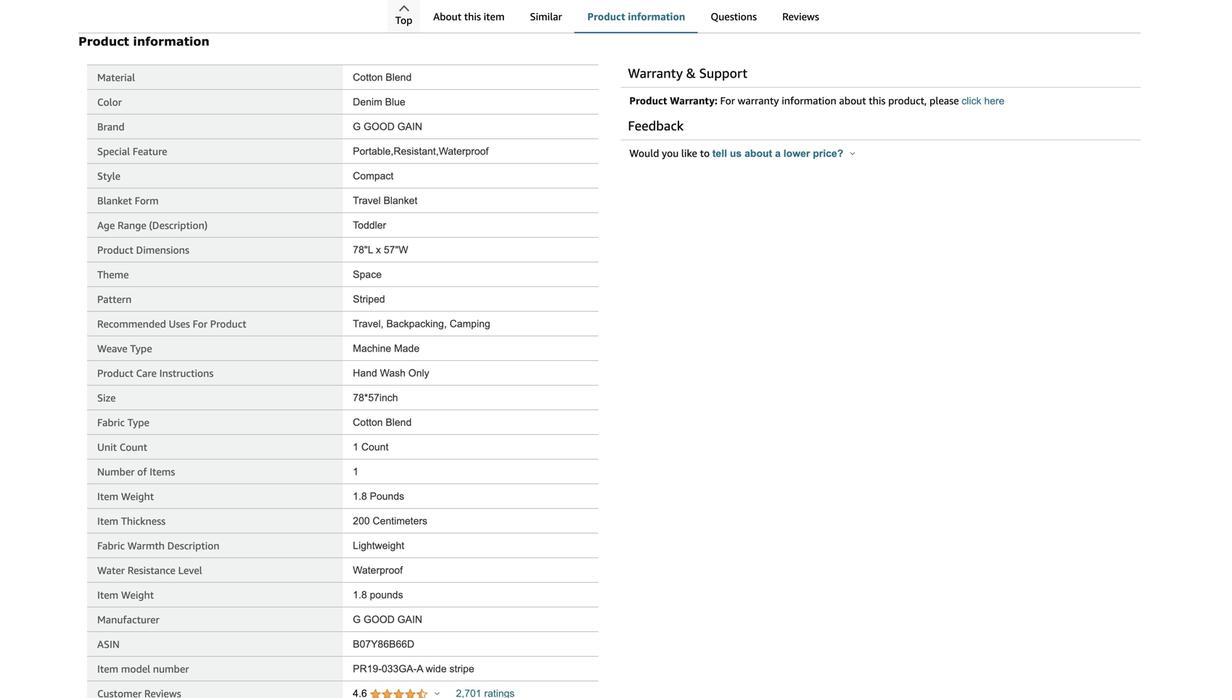 Task type: vqa. For each thing, say whether or not it's contained in the screenshot.


Task type: locate. For each thing, give the bounding box(es) containing it.
1 item from the top
[[97, 491, 118, 503]]

about left the a in the right of the page
[[745, 148, 772, 159]]

1 vertical spatial information
[[133, 34, 210, 48]]

product right uses
[[210, 318, 246, 330]]

product up "theme"
[[97, 244, 133, 256]]

fabric warmth description
[[97, 540, 220, 552]]

0 vertical spatial item weight
[[97, 491, 154, 503]]

type
[[130, 343, 152, 355], [127, 417, 149, 429]]

1 vertical spatial cotton
[[353, 417, 383, 428]]

fabric
[[97, 417, 125, 429], [97, 540, 125, 552]]

1 vertical spatial blend
[[386, 417, 412, 428]]

product information up warranty
[[587, 11, 685, 22]]

0 horizontal spatial blanket
[[97, 195, 132, 207]]

0 vertical spatial fabric
[[97, 417, 125, 429]]

would
[[629, 147, 659, 159]]

0 vertical spatial this
[[464, 11, 481, 22]]

item weight up item thickness
[[97, 491, 154, 503]]

1.8 left pounds
[[353, 590, 367, 601]]

cotton blend for material
[[353, 72, 412, 83]]

2 g good gain from the top
[[353, 614, 422, 626]]

item down the asin
[[97, 663, 118, 675]]

number
[[97, 466, 135, 478]]

0 vertical spatial gain
[[397, 121, 422, 132]]

1 gain from the top
[[397, 121, 422, 132]]

1 vertical spatial type
[[127, 417, 149, 429]]

camping
[[450, 318, 490, 330]]

denim
[[353, 96, 382, 108]]

1 horizontal spatial information
[[628, 11, 685, 22]]

travel blanket
[[353, 195, 417, 206]]

for down support
[[720, 95, 735, 107]]

1 horizontal spatial about
[[839, 95, 866, 107]]

0 vertical spatial product information
[[587, 11, 685, 22]]

product information up the 'material'
[[78, 34, 210, 48]]

2 1 from the top
[[353, 466, 359, 478]]

0 vertical spatial blend
[[386, 72, 412, 83]]

good down 1.8 pounds
[[364, 614, 395, 626]]

item for 1.8 pounds
[[97, 589, 118, 601]]

1 vertical spatial weight
[[121, 589, 154, 601]]

0 vertical spatial 1.8
[[353, 491, 367, 502]]

2 cotton blend from the top
[[353, 417, 412, 428]]

1 vertical spatial 1.8
[[353, 590, 367, 601]]

blanket
[[97, 195, 132, 207], [384, 195, 417, 206]]

1 g from the top
[[353, 121, 361, 132]]

2 item weight from the top
[[97, 589, 154, 601]]

2 good from the top
[[364, 614, 395, 626]]

blend for material
[[386, 72, 412, 83]]

gain down pounds
[[397, 614, 422, 626]]

1 g good gain from the top
[[353, 121, 422, 132]]

g
[[353, 121, 361, 132], [353, 614, 361, 626]]

information up warranty
[[628, 11, 685, 22]]

0 vertical spatial type
[[130, 343, 152, 355]]

1 cotton from the top
[[353, 72, 383, 83]]

0 horizontal spatial information
[[133, 34, 210, 48]]

1 for 1 count
[[353, 442, 359, 453]]

g good gain down pounds
[[353, 614, 422, 626]]

1 blanket from the left
[[97, 195, 132, 207]]

2 count from the left
[[361, 442, 388, 453]]

cotton blend for fabric type
[[353, 417, 412, 428]]

good
[[364, 121, 395, 132], [364, 614, 395, 626]]

0 horizontal spatial count
[[120, 441, 147, 453]]

gain up portable,resistant,waterproof
[[397, 121, 422, 132]]

1
[[353, 442, 359, 453], [353, 466, 359, 478]]

200
[[353, 516, 370, 527]]

us
[[730, 148, 742, 159]]

fabric up 'unit'
[[97, 417, 125, 429]]

product
[[587, 11, 625, 22], [78, 34, 129, 48], [629, 95, 667, 107], [97, 244, 133, 256], [210, 318, 246, 330], [97, 367, 133, 379]]

information up the 'material'
[[133, 34, 210, 48]]

travel
[[353, 195, 381, 206]]

1 horizontal spatial for
[[720, 95, 735, 107]]

about
[[839, 95, 866, 107], [745, 148, 772, 159]]

information right warranty
[[782, 95, 836, 107]]

this left item
[[464, 11, 481, 22]]

2 cotton from the top
[[353, 417, 383, 428]]

item weight for 1.8 pounds
[[97, 491, 154, 503]]

0 vertical spatial cotton blend
[[353, 72, 412, 83]]

1 horizontal spatial count
[[361, 442, 388, 453]]

1 vertical spatial 1
[[353, 466, 359, 478]]

4 item from the top
[[97, 663, 118, 675]]

1 vertical spatial gain
[[397, 614, 422, 626]]

3 item from the top
[[97, 589, 118, 601]]

1 blend from the top
[[386, 72, 412, 83]]

0 vertical spatial 1
[[353, 442, 359, 453]]

1 vertical spatial cotton blend
[[353, 417, 412, 428]]

item model number
[[97, 663, 189, 675]]

1 down 1 count
[[353, 466, 359, 478]]

information
[[628, 11, 685, 22], [133, 34, 210, 48], [782, 95, 836, 107]]

product information
[[587, 11, 685, 22], [78, 34, 210, 48]]

size
[[97, 392, 116, 404]]

0 vertical spatial g good gain
[[353, 121, 422, 132]]

item down number in the bottom left of the page
[[97, 491, 118, 503]]

item for 1.8 pounds
[[97, 491, 118, 503]]

cotton up denim
[[353, 72, 383, 83]]

1.8 up 200
[[353, 491, 367, 502]]

2 gain from the top
[[397, 614, 422, 626]]

0 horizontal spatial about
[[745, 148, 772, 159]]

cotton blend up the denim blue
[[353, 72, 412, 83]]

similar
[[530, 11, 562, 22]]

blanket right travel
[[384, 195, 417, 206]]

0 horizontal spatial for
[[193, 318, 208, 330]]

blend up the blue
[[386, 72, 412, 83]]

click here link
[[962, 95, 1005, 107]]

for for uses
[[193, 318, 208, 330]]

count up number of items
[[120, 441, 147, 453]]

good down the denim blue
[[364, 121, 395, 132]]

pounds
[[370, 590, 403, 601]]

cotton
[[353, 72, 383, 83], [353, 417, 383, 428]]

0 horizontal spatial product information
[[78, 34, 210, 48]]

material
[[97, 71, 135, 83]]

2 blend from the top
[[386, 417, 412, 428]]

theme
[[97, 269, 129, 281]]

1 down 78*57inch
[[353, 442, 359, 453]]

asin
[[97, 639, 120, 651]]

2 1.8 from the top
[[353, 590, 367, 601]]

cotton blend down 78*57inch
[[353, 417, 412, 428]]

this
[[464, 11, 481, 22], [869, 95, 886, 107]]

good for manufacturer
[[364, 614, 395, 626]]

0 vertical spatial weight
[[121, 491, 154, 503]]

g good gain down the blue
[[353, 121, 422, 132]]

about up popover image
[[839, 95, 866, 107]]

1 vertical spatial for
[[193, 318, 208, 330]]

item weight for 1.8 pounds
[[97, 589, 154, 601]]

gain for manufacturer
[[397, 614, 422, 626]]

item weight up manufacturer
[[97, 589, 154, 601]]

0 vertical spatial cotton
[[353, 72, 383, 83]]

&
[[686, 65, 696, 81]]

1 count from the left
[[120, 441, 147, 453]]

cotton up 1 count
[[353, 417, 383, 428]]

item left thickness
[[97, 515, 118, 527]]

1 1.8 from the top
[[353, 491, 367, 502]]

1 vertical spatial fabric
[[97, 540, 125, 552]]

machine made
[[353, 343, 420, 354]]

gain
[[397, 121, 422, 132], [397, 614, 422, 626]]

for right uses
[[193, 318, 208, 330]]

product down weave
[[97, 367, 133, 379]]

g good gain for brand
[[353, 121, 422, 132]]

product up feedback
[[629, 95, 667, 107]]

tell
[[712, 148, 727, 159]]

item down water
[[97, 589, 118, 601]]

1 vertical spatial item weight
[[97, 589, 154, 601]]

denim blue
[[353, 96, 405, 108]]

2 horizontal spatial information
[[782, 95, 836, 107]]

1 1 from the top
[[353, 442, 359, 453]]

0 vertical spatial for
[[720, 95, 735, 107]]

type up 'care'
[[130, 343, 152, 355]]

stripe
[[449, 664, 474, 675]]

blanket form
[[97, 195, 159, 207]]

support
[[699, 65, 748, 81]]

this left product,
[[869, 95, 886, 107]]

weave type
[[97, 343, 152, 355]]

1 vertical spatial this
[[869, 95, 886, 107]]

2 item from the top
[[97, 515, 118, 527]]

fabric up water
[[97, 540, 125, 552]]

2 blanket from the left
[[384, 195, 417, 206]]

2 g from the top
[[353, 614, 361, 626]]

1 fabric from the top
[[97, 417, 125, 429]]

special feature
[[97, 145, 167, 157]]

1 vertical spatial product information
[[78, 34, 210, 48]]

unit count
[[97, 441, 147, 453]]

1 cotton blend from the top
[[353, 72, 412, 83]]

2 fabric from the top
[[97, 540, 125, 552]]

0 vertical spatial good
[[364, 121, 395, 132]]

1 vertical spatial good
[[364, 614, 395, 626]]

travel, backpacking, camping
[[353, 318, 490, 330]]

weight up manufacturer
[[121, 589, 154, 601]]

reviews
[[782, 11, 819, 22]]

1 horizontal spatial product information
[[587, 11, 685, 22]]

age
[[97, 219, 115, 231]]

item weight
[[97, 491, 154, 503], [97, 589, 154, 601]]

2 weight from the top
[[121, 589, 154, 601]]

blend down 78*57inch
[[386, 417, 412, 428]]

item for 200 centimeters
[[97, 515, 118, 527]]

recommended uses for product
[[97, 318, 246, 330]]

1 item weight from the top
[[97, 491, 154, 503]]

200 centimeters
[[353, 516, 427, 527]]

0 vertical spatial g
[[353, 121, 361, 132]]

1 good from the top
[[364, 121, 395, 132]]

1.8 for 1.8 pounds
[[353, 491, 367, 502]]

0 horizontal spatial this
[[464, 11, 481, 22]]

2 vertical spatial information
[[782, 95, 836, 107]]

78"l x 57"w
[[353, 244, 408, 256]]

g down 1.8 pounds
[[353, 614, 361, 626]]

type up unit count
[[127, 417, 149, 429]]

brand
[[97, 121, 125, 133]]

description
[[167, 540, 220, 552]]

g down denim
[[353, 121, 361, 132]]

weight
[[121, 491, 154, 503], [121, 589, 154, 601]]

count down 78*57inch
[[361, 442, 388, 453]]

0 vertical spatial information
[[628, 11, 685, 22]]

1 weight from the top
[[121, 491, 154, 503]]

1 vertical spatial g good gain
[[353, 614, 422, 626]]

1.8
[[353, 491, 367, 502], [353, 590, 367, 601]]

uses
[[169, 318, 190, 330]]

g good gain
[[353, 121, 422, 132], [353, 614, 422, 626]]

1 horizontal spatial blanket
[[384, 195, 417, 206]]

you
[[662, 147, 679, 159]]

product right similar on the left top of the page
[[587, 11, 625, 22]]

fabric type
[[97, 417, 149, 429]]

1 vertical spatial g
[[353, 614, 361, 626]]

weight down number of items
[[121, 491, 154, 503]]

blanket down style
[[97, 195, 132, 207]]



Task type: describe. For each thing, give the bounding box(es) containing it.
tell us about a lower price? button
[[712, 148, 855, 159]]

space
[[353, 269, 382, 280]]

product dimensions
[[97, 244, 189, 256]]

manufacturer
[[97, 614, 159, 626]]

items
[[150, 466, 175, 478]]

warranty & support
[[628, 65, 748, 81]]

count for unit count
[[120, 441, 147, 453]]

cotton for fabric type
[[353, 417, 383, 428]]

portable,resistant,waterproof
[[353, 146, 489, 157]]

unit
[[97, 441, 117, 453]]

weight for 1.8 pounds
[[121, 491, 154, 503]]

recommended
[[97, 318, 166, 330]]

count for 1 count
[[361, 442, 388, 453]]

feature
[[133, 145, 167, 157]]

weave
[[97, 343, 127, 355]]

hand wash only
[[353, 368, 429, 379]]

item for pr19-033ga-a wide stripe
[[97, 663, 118, 675]]

hand
[[353, 368, 377, 379]]

water
[[97, 565, 125, 577]]

1.8 for 1.8 pounds
[[353, 590, 367, 601]]

blend for fabric type
[[386, 417, 412, 428]]

pattern
[[97, 293, 132, 305]]

compact
[[353, 170, 394, 182]]

travel,
[[353, 318, 384, 330]]

like
[[681, 147, 697, 159]]

feedback
[[628, 118, 684, 133]]

top
[[395, 14, 412, 26]]

blue
[[385, 96, 405, 108]]

item
[[484, 11, 505, 22]]

striped
[[353, 294, 385, 305]]

1 vertical spatial about
[[745, 148, 772, 159]]

of
[[137, 466, 147, 478]]

toddler
[[353, 220, 386, 231]]

would you like to
[[629, 147, 712, 159]]

033ga-
[[382, 664, 417, 675]]

number of items
[[97, 466, 175, 478]]

lightweight
[[353, 540, 404, 552]]

resistance
[[127, 565, 175, 577]]

questions
[[711, 11, 757, 22]]

fabric for fabric warmth description
[[97, 540, 125, 552]]

good for brand
[[364, 121, 395, 132]]

special
[[97, 145, 130, 157]]

style
[[97, 170, 121, 182]]

(description)
[[149, 219, 208, 231]]

a
[[775, 148, 781, 159]]

range
[[118, 219, 146, 231]]

1 for 1
[[353, 466, 359, 478]]

water resistance level
[[97, 565, 202, 577]]

warranty:
[[670, 95, 718, 107]]

only
[[408, 368, 429, 379]]

please
[[930, 95, 959, 107]]

backpacking,
[[386, 318, 447, 330]]

warranty
[[628, 65, 683, 81]]

g for brand
[[353, 121, 361, 132]]

about
[[433, 11, 461, 22]]

1 horizontal spatial this
[[869, 95, 886, 107]]

type for weave type
[[130, 343, 152, 355]]

age range (description)
[[97, 219, 208, 231]]

type for fabric type
[[127, 417, 149, 429]]

product up the 'material'
[[78, 34, 129, 48]]

57"w
[[384, 244, 408, 256]]

x
[[376, 244, 381, 256]]

to
[[700, 147, 710, 159]]

g for manufacturer
[[353, 614, 361, 626]]

for for warranty:
[[720, 95, 735, 107]]

centimeters
[[373, 516, 427, 527]]

item thickness
[[97, 515, 166, 527]]

waterproof
[[353, 565, 403, 576]]

g good gain for manufacturer
[[353, 614, 422, 626]]

gain for brand
[[397, 121, 422, 132]]

machine
[[353, 343, 391, 354]]

product care instructions
[[97, 367, 214, 379]]

price?
[[813, 148, 843, 159]]

pounds
[[370, 491, 404, 502]]

cotton for material
[[353, 72, 383, 83]]

0 vertical spatial about
[[839, 95, 866, 107]]

wide
[[426, 664, 447, 675]]

1.8 pounds
[[353, 590, 403, 601]]

pr19-
[[353, 664, 382, 675]]

click
[[962, 95, 981, 107]]

model
[[121, 663, 150, 675]]

level
[[178, 565, 202, 577]]

color
[[97, 96, 122, 108]]

here
[[984, 95, 1005, 107]]

product,
[[888, 95, 927, 107]]

fabric for fabric type
[[97, 417, 125, 429]]

instructions
[[159, 367, 214, 379]]

lower
[[784, 148, 810, 159]]

b07y86b66d
[[353, 639, 414, 650]]

number
[[153, 663, 189, 675]]

warmth
[[127, 540, 165, 552]]

product warranty: for warranty information about this product, please click here
[[629, 95, 1005, 107]]

popover image
[[850, 152, 855, 155]]

form
[[135, 195, 159, 207]]

a
[[417, 664, 423, 675]]

1 count
[[353, 442, 388, 453]]

popover image
[[435, 692, 440, 696]]

weight for 1.8 pounds
[[121, 589, 154, 601]]

1.8 pounds
[[353, 491, 404, 502]]



